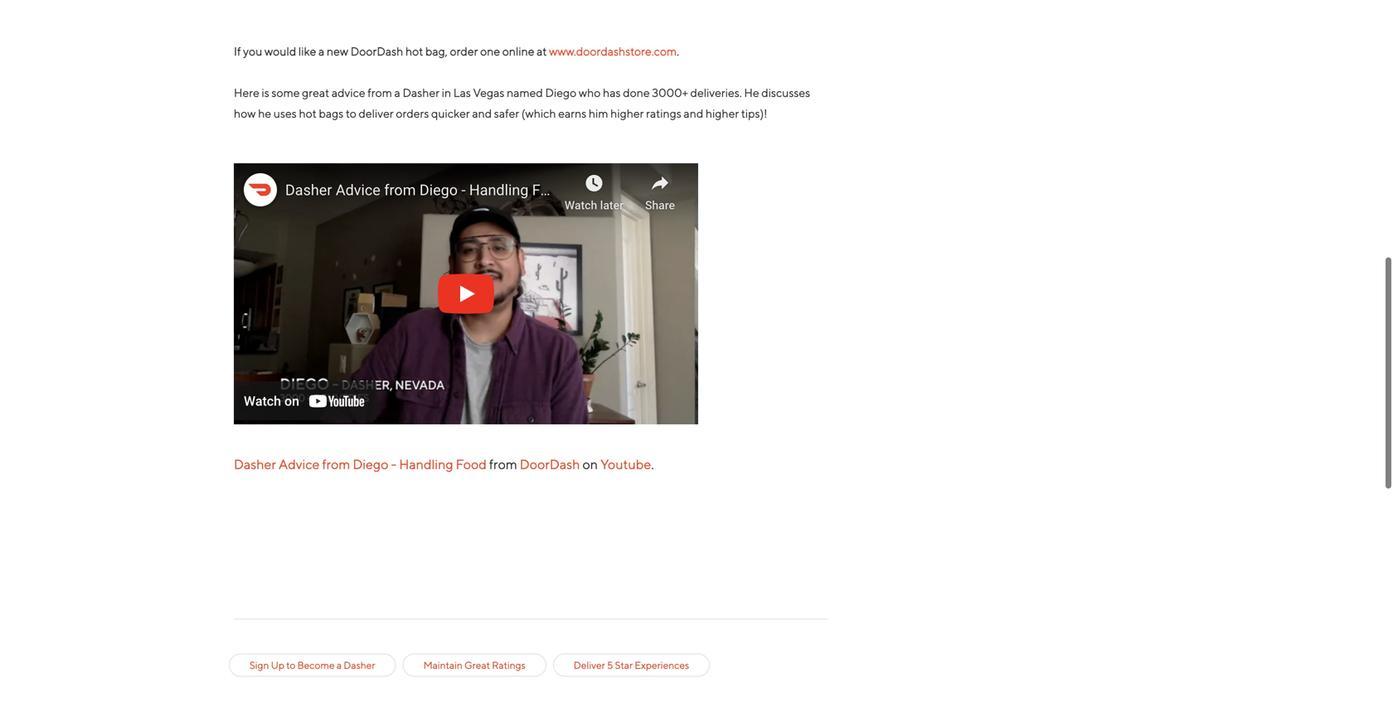 Task type: locate. For each thing, give the bounding box(es) containing it.
from up deliver
[[368, 86, 392, 100]]

to right the up on the left bottom
[[286, 660, 296, 672]]

2 horizontal spatial dasher
[[403, 86, 440, 100]]

food
[[456, 457, 487, 473]]

0 horizontal spatial .
[[651, 457, 654, 473]]

bag,
[[426, 44, 448, 58]]

doordash
[[351, 44, 403, 58], [520, 457, 580, 473]]

2 vertical spatial a
[[337, 660, 342, 672]]

advice
[[332, 86, 366, 100]]

1 vertical spatial doordash
[[520, 457, 580, 473]]

higher
[[611, 107, 644, 120], [706, 107, 739, 120]]

dasher up orders in the left top of the page
[[403, 86, 440, 100]]

dasher
[[403, 86, 440, 100], [234, 457, 276, 473], [344, 660, 375, 672]]

bags
[[319, 107, 344, 120]]

diego
[[545, 86, 577, 100], [353, 457, 389, 473]]

2 horizontal spatial from
[[489, 457, 517, 473]]

order
[[450, 44, 478, 58]]

0 vertical spatial dasher
[[403, 86, 440, 100]]

. up 3000+
[[677, 44, 680, 58]]

1 vertical spatial diego
[[353, 457, 389, 473]]

0 horizontal spatial higher
[[611, 107, 644, 120]]

maintain great ratings link
[[424, 658, 526, 673]]

handling
[[399, 457, 453, 473]]

named
[[507, 86, 543, 100]]

who
[[579, 86, 601, 100]]

a
[[319, 44, 325, 58], [395, 86, 401, 100], [337, 660, 342, 672]]

up
[[271, 660, 285, 672]]

safer
[[494, 107, 519, 120]]

from
[[368, 86, 392, 100], [322, 457, 350, 473], [489, 457, 517, 473]]

ratings
[[492, 660, 526, 672]]

orders
[[396, 107, 429, 120]]

vegas
[[473, 86, 505, 100]]

0 horizontal spatial to
[[286, 660, 296, 672]]

0 vertical spatial diego
[[545, 86, 577, 100]]

ratings
[[646, 107, 682, 120]]

1 horizontal spatial from
[[368, 86, 392, 100]]

2 and from the left
[[684, 107, 704, 120]]

1 and from the left
[[472, 107, 492, 120]]

doordash right new
[[351, 44, 403, 58]]

discusses
[[762, 86, 811, 100]]

doordash left the on
[[520, 457, 580, 473]]

5
[[607, 660, 613, 672]]

he
[[744, 86, 760, 100]]

0 vertical spatial doordash
[[351, 44, 403, 58]]

dasher inside here is some great advice from a dasher in las vegas named diego who has done 3000+ deliveries. he discusses how he uses hot bags to deliver orders quicker and safer (which earns him higher ratings and higher tips)!
[[403, 86, 440, 100]]

you
[[243, 44, 262, 58]]

.
[[677, 44, 680, 58], [651, 457, 654, 473]]

here
[[234, 86, 260, 100]]

1 vertical spatial hot
[[299, 107, 317, 120]]

higher down deliveries.
[[706, 107, 739, 120]]

1 vertical spatial a
[[395, 86, 401, 100]]

a up orders in the left top of the page
[[395, 86, 401, 100]]

and right ratings
[[684, 107, 704, 120]]

1 horizontal spatial .
[[677, 44, 680, 58]]

0 vertical spatial to
[[346, 107, 357, 120]]

0 horizontal spatial and
[[472, 107, 492, 120]]

0 horizontal spatial hot
[[299, 107, 317, 120]]

become
[[297, 660, 335, 672]]

maintain great ratings
[[424, 660, 526, 672]]

uses
[[274, 107, 297, 120]]

. right the on
[[651, 457, 654, 473]]

0 horizontal spatial a
[[319, 44, 325, 58]]

1 vertical spatial to
[[286, 660, 296, 672]]

dasher right become
[[344, 660, 375, 672]]

at
[[537, 44, 547, 58]]

-
[[391, 457, 397, 473]]

deliver
[[574, 660, 605, 672]]

if you would like a new doordash hot bag, order one online at www.doordashstore.com .
[[234, 44, 680, 58]]

dasher advice from diego - handling food link
[[234, 457, 487, 473]]

has
[[603, 86, 621, 100]]

1 horizontal spatial and
[[684, 107, 704, 120]]

3000+
[[652, 86, 688, 100]]

1 horizontal spatial diego
[[545, 86, 577, 100]]

1 horizontal spatial a
[[337, 660, 342, 672]]

(which
[[522, 107, 556, 120]]

0 horizontal spatial dasher
[[234, 457, 276, 473]]

to
[[346, 107, 357, 120], [286, 660, 296, 672]]

from right 'food' on the bottom left
[[489, 457, 517, 473]]

a right like
[[319, 44, 325, 58]]

and
[[472, 107, 492, 120], [684, 107, 704, 120]]

hot inside here is some great advice from a dasher in las vegas named diego who has done 3000+ deliveries. he discusses how he uses hot bags to deliver orders quicker and safer (which earns him higher ratings and higher tips)!
[[299, 107, 317, 120]]

1 horizontal spatial higher
[[706, 107, 739, 120]]

deliver 5 star experiences
[[574, 660, 690, 672]]

hot left bag,
[[406, 44, 423, 58]]

a for dasher
[[337, 660, 342, 672]]

in
[[442, 86, 451, 100]]

hot down great
[[299, 107, 317, 120]]

from right advice
[[322, 457, 350, 473]]

tips)!
[[742, 107, 768, 120]]

earns
[[558, 107, 587, 120]]

hot
[[406, 44, 423, 58], [299, 107, 317, 120]]

and down vegas on the top of the page
[[472, 107, 492, 120]]

diego left '-' on the left of page
[[353, 457, 389, 473]]

experiences
[[635, 660, 690, 672]]

a inside here is some great advice from a dasher in las vegas named diego who has done 3000+ deliveries. he discusses how he uses hot bags to deliver orders quicker and safer (which earns him higher ratings and higher tips)!
[[395, 86, 401, 100]]

www.doordashstore.com
[[549, 44, 677, 58]]

2 horizontal spatial a
[[395, 86, 401, 100]]

dasher left advice
[[234, 457, 276, 473]]

a right become
[[337, 660, 342, 672]]

2 vertical spatial dasher
[[344, 660, 375, 672]]

is
[[262, 86, 269, 100]]

diego up earns
[[545, 86, 577, 100]]

diego inside here is some great advice from a dasher in las vegas named diego who has done 3000+ deliveries. he discusses how he uses hot bags to deliver orders quicker and safer (which earns him higher ratings and higher tips)!
[[545, 86, 577, 100]]

0 horizontal spatial from
[[322, 457, 350, 473]]

0 vertical spatial hot
[[406, 44, 423, 58]]

higher down done
[[611, 107, 644, 120]]

1 horizontal spatial to
[[346, 107, 357, 120]]

0 vertical spatial a
[[319, 44, 325, 58]]

1 horizontal spatial hot
[[406, 44, 423, 58]]

to right bags
[[346, 107, 357, 120]]

1 vertical spatial dasher
[[234, 457, 276, 473]]



Task type: vqa. For each thing, say whether or not it's contained in the screenshot.
the Vegas
yes



Task type: describe. For each thing, give the bounding box(es) containing it.
how
[[234, 107, 256, 120]]

dasher advice from diego - handling food from doordash on youtube .
[[234, 457, 654, 473]]

0 horizontal spatial doordash
[[351, 44, 403, 58]]

deliveries.
[[691, 86, 742, 100]]

him
[[589, 107, 608, 120]]

1 horizontal spatial dasher
[[344, 660, 375, 672]]

to inside here is some great advice from a dasher in las vegas named diego who has done 3000+ deliveries. he discusses how he uses hot bags to deliver orders quicker and safer (which earns him higher ratings and higher tips)!
[[346, 107, 357, 120]]

youtube
[[601, 457, 651, 473]]

great
[[302, 86, 330, 100]]

maintain
[[424, 660, 463, 672]]

sign up to become a dasher
[[250, 660, 375, 672]]

1 horizontal spatial doordash
[[520, 457, 580, 473]]

deliver
[[359, 107, 394, 120]]

would
[[265, 44, 296, 58]]

on
[[583, 457, 598, 473]]

sign up to become a dasher link
[[250, 658, 375, 673]]

1 vertical spatial .
[[651, 457, 654, 473]]

some
[[272, 86, 300, 100]]

like
[[299, 44, 316, 58]]

a for new
[[319, 44, 325, 58]]

www.doordashstore.com link
[[549, 44, 677, 58]]

done
[[623, 86, 650, 100]]

here is some great advice from a dasher in las vegas named diego who has done 3000+ deliveries. he discusses how he uses hot bags to deliver orders quicker and safer (which earns him higher ratings and higher tips)!
[[234, 86, 811, 120]]

0 vertical spatial .
[[677, 44, 680, 58]]

great
[[465, 660, 490, 672]]

online
[[503, 44, 535, 58]]

2 higher from the left
[[706, 107, 739, 120]]

0 horizontal spatial diego
[[353, 457, 389, 473]]

one
[[480, 44, 500, 58]]

new
[[327, 44, 349, 58]]

advice
[[279, 457, 320, 473]]

youtube link
[[601, 457, 651, 473]]

las
[[454, 86, 471, 100]]

if
[[234, 44, 241, 58]]

1 higher from the left
[[611, 107, 644, 120]]

star
[[615, 660, 633, 672]]

quicker
[[431, 107, 470, 120]]

deliver 5 star experiences link
[[574, 658, 690, 673]]

he
[[258, 107, 271, 120]]

sign
[[250, 660, 269, 672]]

from inside here is some great advice from a dasher in las vegas named diego who has done 3000+ deliveries. he discusses how he uses hot bags to deliver orders quicker and safer (which earns him higher ratings and higher tips)!
[[368, 86, 392, 100]]

doordash link
[[520, 457, 580, 473]]



